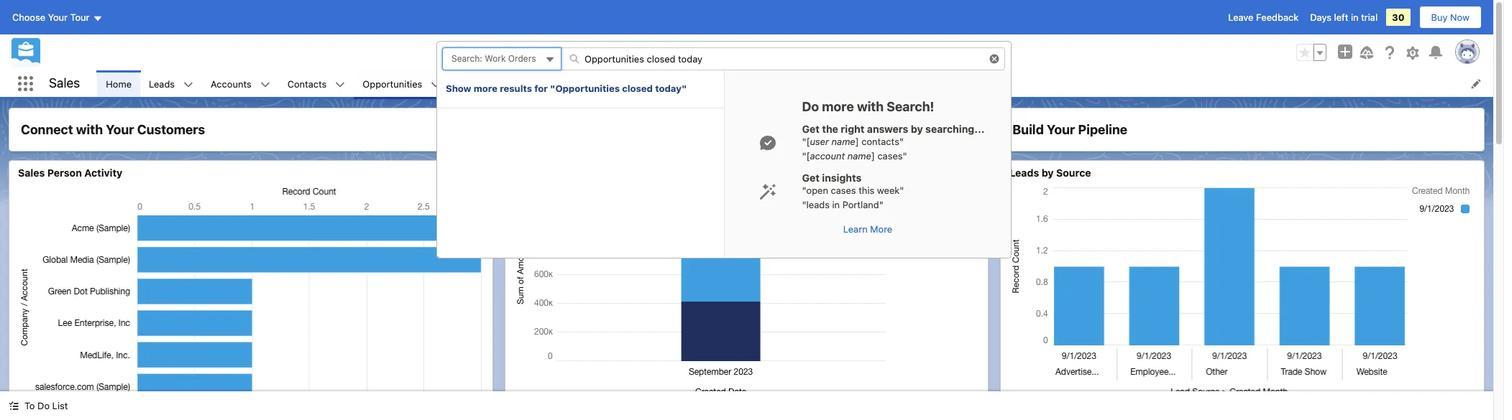 Task type: vqa. For each thing, say whether or not it's contained in the screenshot.
Identify potential problems.
no



Task type: describe. For each thing, give the bounding box(es) containing it.
buy
[[1431, 12, 1448, 23]]

account
[[810, 150, 845, 161]]

user
[[810, 136, 829, 147]]

calendar
[[458, 78, 497, 90]]

more for with
[[822, 99, 854, 114]]

leads for leads by source
[[1010, 167, 1039, 179]]

cases
[[831, 185, 856, 196]]

reports
[[681, 78, 715, 90]]

today"
[[655, 83, 687, 94]]

home link
[[97, 70, 140, 97]]

list containing home
[[97, 70, 1493, 97]]

leave feedback link
[[1228, 12, 1299, 23]]

more for results
[[474, 83, 497, 94]]

now
[[1450, 12, 1470, 23]]

do more with search!
[[802, 99, 934, 114]]

right
[[841, 123, 864, 135]]

connect with your customers
[[21, 122, 205, 137]]

today
[[737, 47, 762, 58]]

build your pipeline
[[1013, 122, 1127, 137]]

1 vertical spatial name
[[847, 150, 871, 161]]

contacts"
[[861, 136, 904, 147]]

days
[[1310, 12, 1331, 23]]

leave
[[1228, 12, 1253, 23]]

leads list item
[[140, 70, 202, 97]]

0 vertical spatial with
[[857, 99, 884, 114]]

buy now button
[[1419, 6, 1482, 29]]

buy now
[[1431, 12, 1470, 23]]

for
[[534, 83, 548, 94]]

by inside get the right answers by searching... "[ user name ] contacts" "[ account name ] cases"
[[911, 123, 923, 135]]

opportunities inside 'link'
[[363, 78, 422, 90]]

1 horizontal spatial by
[[1042, 167, 1054, 179]]

text default image for opportunities
[[431, 80, 441, 90]]

sales for sales
[[49, 76, 80, 91]]

1 horizontal spatial do
[[802, 99, 819, 114]]

"open
[[802, 185, 828, 196]]

choose your tour
[[12, 12, 90, 23]]

accounts
[[211, 78, 251, 90]]

view report
[[18, 407, 71, 418]]

insights
[[822, 172, 862, 184]]

"opportunities
[[550, 83, 620, 94]]

portland"
[[842, 199, 883, 210]]

opportunities link
[[354, 70, 431, 97]]

opportunities list item
[[354, 70, 450, 97]]

trial
[[1361, 12, 1378, 23]]

connect
[[21, 122, 73, 137]]

contacts
[[287, 78, 327, 90]]

search!
[[887, 99, 934, 114]]

to do list button
[[0, 392, 76, 421]]

forecasts link
[[525, 70, 584, 97]]

the
[[822, 123, 838, 135]]

forecasts
[[533, 78, 576, 90]]

sales for sales person activity
[[18, 167, 45, 179]]

accounts link
[[202, 70, 260, 97]]

left
[[1334, 12, 1348, 23]]

opportunities inside button
[[644, 47, 703, 58]]

person
[[47, 167, 82, 179]]

tour
[[70, 12, 90, 23]]

cases"
[[877, 150, 907, 161]]

show
[[446, 83, 471, 94]]

source
[[1056, 167, 1091, 179]]

Search... search field
[[561, 47, 1005, 70]]

get the right answers by searching... "[ user name ] contacts" "[ account name ] cases"
[[802, 123, 985, 161]]

calendar link
[[450, 70, 506, 97]]

your for choose
[[48, 12, 68, 23]]

closed inside button
[[706, 47, 735, 58]]

activity
[[84, 167, 122, 179]]

home
[[106, 78, 132, 90]]

leads link
[[140, 70, 183, 97]]

in inside get insights "open cases this week" "leads in portland"
[[832, 199, 840, 210]]



Task type: locate. For each thing, give the bounding box(es) containing it.
reports link
[[673, 70, 724, 97]]

1 vertical spatial sales
[[18, 167, 45, 179]]

text default image for leads
[[183, 80, 193, 90]]

opportunities up today"
[[644, 47, 703, 58]]

0 vertical spatial "[
[[802, 136, 810, 147]]

1 horizontal spatial with
[[857, 99, 884, 114]]

1 horizontal spatial text default image
[[335, 80, 345, 90]]

show more results for "opportunities closed today"
[[446, 83, 687, 94]]

2 vertical spatial text default image
[[9, 401, 19, 411]]

your down the home on the left top of the page
[[106, 122, 134, 137]]

text default image right contacts
[[335, 80, 345, 90]]

name
[[832, 136, 855, 147], [847, 150, 871, 161]]

answers
[[867, 123, 908, 135]]

0 vertical spatial in
[[1351, 12, 1359, 23]]

text default image left accounts
[[183, 80, 193, 90]]

name down contacts"
[[847, 150, 871, 161]]

do up user
[[802, 99, 819, 114]]

get inside get insights "open cases this week" "leads in portland"
[[802, 172, 820, 184]]

text default image inside accounts list item
[[260, 80, 270, 90]]

by
[[911, 123, 923, 135], [1042, 167, 1054, 179]]

0 horizontal spatial by
[[911, 123, 923, 135]]

1 horizontal spatial opportunities
[[644, 47, 703, 58]]

sales
[[49, 76, 80, 91], [18, 167, 45, 179]]

0 horizontal spatial closed
[[622, 83, 653, 94]]

1 horizontal spatial more
[[822, 99, 854, 114]]

opportunities left show
[[363, 78, 422, 90]]

your inside popup button
[[48, 12, 68, 23]]

0 horizontal spatial text default image
[[9, 401, 19, 411]]

people: opportunities closed today button
[[581, 41, 868, 64]]

0 horizontal spatial leads
[[149, 78, 175, 90]]

1 "[ from the top
[[802, 136, 810, 147]]

list
[[97, 70, 1493, 97]]

opportunities
[[644, 47, 703, 58], [363, 78, 422, 90]]

choose your tour button
[[12, 6, 103, 29]]

view
[[18, 407, 39, 418]]

results
[[500, 83, 532, 94]]

people:
[[609, 47, 641, 58]]

week"
[[877, 185, 904, 196]]

accounts list item
[[202, 70, 279, 97]]

0 vertical spatial leads
[[149, 78, 175, 90]]

more
[[474, 83, 497, 94], [822, 99, 854, 114]]

text default image left user
[[759, 134, 776, 152]]

your
[[48, 12, 68, 23], [106, 122, 134, 137], [1047, 122, 1075, 137]]

group
[[1296, 44, 1326, 61]]

1 vertical spatial get
[[802, 172, 820, 184]]

get
[[802, 123, 820, 135], [802, 172, 820, 184]]

this
[[859, 185, 874, 196]]

0 vertical spatial more
[[474, 83, 497, 94]]

list
[[52, 400, 68, 412]]

0 vertical spatial get
[[802, 123, 820, 135]]

get inside get the right answers by searching... "[ user name ] contacts" "[ account name ] cases"
[[802, 123, 820, 135]]

2 get from the top
[[802, 172, 820, 184]]

1 vertical spatial with
[[76, 122, 103, 137]]

do inside button
[[37, 400, 50, 412]]

with up answers
[[857, 99, 884, 114]]

by left source
[[1042, 167, 1054, 179]]

closed
[[706, 47, 735, 58], [622, 83, 653, 94]]

0 horizontal spatial in
[[832, 199, 840, 210]]

report
[[42, 407, 71, 418]]

1 horizontal spatial closed
[[706, 47, 735, 58]]

more right show
[[474, 83, 497, 94]]

text default image left to
[[9, 401, 19, 411]]

text default image inside the contacts list item
[[335, 80, 345, 90]]

your right build at the top right of page
[[1047, 122, 1075, 137]]

more up the
[[822, 99, 854, 114]]

with
[[857, 99, 884, 114], [76, 122, 103, 137]]

customers
[[137, 122, 205, 137]]

1 horizontal spatial leads
[[1010, 167, 1039, 179]]

0 horizontal spatial more
[[474, 83, 497, 94]]

text default image inside opportunities 'list item'
[[431, 80, 441, 90]]

"[ down user
[[802, 150, 810, 161]]

1 horizontal spatial ]
[[871, 150, 875, 161]]

text default image right accounts
[[260, 80, 270, 90]]

2 horizontal spatial your
[[1047, 122, 1075, 137]]

leads inside leads list item
[[149, 78, 175, 90]]

calendar list item
[[450, 70, 525, 97]]

1 vertical spatial opportunities
[[363, 78, 422, 90]]

closed left today"
[[622, 83, 653, 94]]

in
[[1351, 12, 1359, 23], [832, 199, 840, 210]]

get insights "open cases this week" "leads in portland"
[[802, 172, 904, 210]]

"leads
[[802, 199, 830, 210]]

do right to
[[37, 400, 50, 412]]

get for get insights
[[802, 172, 820, 184]]

1 vertical spatial closed
[[622, 83, 653, 94]]

name down right
[[832, 136, 855, 147]]

contacts link
[[279, 70, 335, 97]]

searching...
[[925, 123, 985, 135]]

people: opportunities closed today
[[609, 47, 762, 58]]

0 horizontal spatial opportunities
[[363, 78, 422, 90]]

in down cases
[[832, 199, 840, 210]]

sales up connect
[[49, 76, 80, 91]]

0 horizontal spatial your
[[48, 12, 68, 23]]

get up the "open
[[802, 172, 820, 184]]

dashboards
[[593, 78, 645, 90]]

dashboards link
[[584, 70, 654, 97]]

text default image left the "open
[[759, 183, 776, 201]]

0 vertical spatial sales
[[49, 76, 80, 91]]

to
[[24, 400, 35, 412]]

1 vertical spatial ]
[[871, 150, 875, 161]]

2 horizontal spatial text default image
[[759, 183, 776, 201]]

1 vertical spatial in
[[832, 199, 840, 210]]

reports list item
[[673, 70, 743, 97]]

feedback
[[1256, 12, 1299, 23]]

0 vertical spatial by
[[911, 123, 923, 135]]

0 horizontal spatial sales
[[18, 167, 45, 179]]

1 vertical spatial "[
[[802, 150, 810, 161]]

text default image
[[183, 80, 193, 90], [260, 80, 270, 90], [431, 80, 441, 90], [759, 134, 776, 152]]

1 vertical spatial do
[[37, 400, 50, 412]]

text default image inside leads list item
[[183, 80, 193, 90]]

1 horizontal spatial sales
[[49, 76, 80, 91]]

1 vertical spatial leads
[[1010, 167, 1039, 179]]

"[ up account
[[802, 136, 810, 147]]

days left in trial
[[1310, 12, 1378, 23]]

with right connect
[[76, 122, 103, 137]]

0 vertical spatial opportunities
[[644, 47, 703, 58]]

contacts list item
[[279, 70, 354, 97]]

0 vertical spatial closed
[[706, 47, 735, 58]]

by down search! at the right of page
[[911, 123, 923, 135]]

leads down build at the top right of page
[[1010, 167, 1039, 179]]

1 horizontal spatial in
[[1351, 12, 1359, 23]]

your for build
[[1047, 122, 1075, 137]]

None text field
[[442, 47, 562, 70]]

leads for leads
[[149, 78, 175, 90]]

text default image inside to do list button
[[9, 401, 19, 411]]

leads
[[149, 78, 175, 90], [1010, 167, 1039, 179]]

1 vertical spatial by
[[1042, 167, 1054, 179]]

text default image left show
[[431, 80, 441, 90]]

your left tour
[[48, 12, 68, 23]]

0 vertical spatial name
[[832, 136, 855, 147]]

view report link
[[18, 407, 71, 418]]

] down contacts"
[[871, 150, 875, 161]]

leads right the home on the left top of the page
[[149, 78, 175, 90]]

build
[[1013, 122, 1044, 137]]

0 horizontal spatial with
[[76, 122, 103, 137]]

sales person activity
[[18, 167, 122, 179]]

]
[[855, 136, 859, 147], [871, 150, 875, 161]]

1 get from the top
[[802, 123, 820, 135]]

leads by source
[[1010, 167, 1091, 179]]

dashboards list item
[[584, 70, 673, 97]]

pipeline
[[1078, 122, 1127, 137]]

30
[[1392, 12, 1405, 23]]

to do list
[[24, 400, 68, 412]]

closed left the today
[[706, 47, 735, 58]]

text default image
[[335, 80, 345, 90], [759, 183, 776, 201], [9, 401, 19, 411]]

choose
[[12, 12, 45, 23]]

0 horizontal spatial ]
[[855, 136, 859, 147]]

in right left
[[1351, 12, 1359, 23]]

leave feedback
[[1228, 12, 1299, 23]]

1 horizontal spatial your
[[106, 122, 134, 137]]

"[
[[802, 136, 810, 147], [802, 150, 810, 161]]

text default image for accounts
[[260, 80, 270, 90]]

0 vertical spatial do
[[802, 99, 819, 114]]

] down right
[[855, 136, 859, 147]]

1 vertical spatial more
[[822, 99, 854, 114]]

0 vertical spatial text default image
[[335, 80, 345, 90]]

get up user
[[802, 123, 820, 135]]

2 "[ from the top
[[802, 150, 810, 161]]

sales left person
[[18, 167, 45, 179]]

do
[[802, 99, 819, 114], [37, 400, 50, 412]]

0 horizontal spatial do
[[37, 400, 50, 412]]

0 vertical spatial ]
[[855, 136, 859, 147]]

get for get the right answers by searching...
[[802, 123, 820, 135]]

1 vertical spatial text default image
[[759, 183, 776, 201]]



